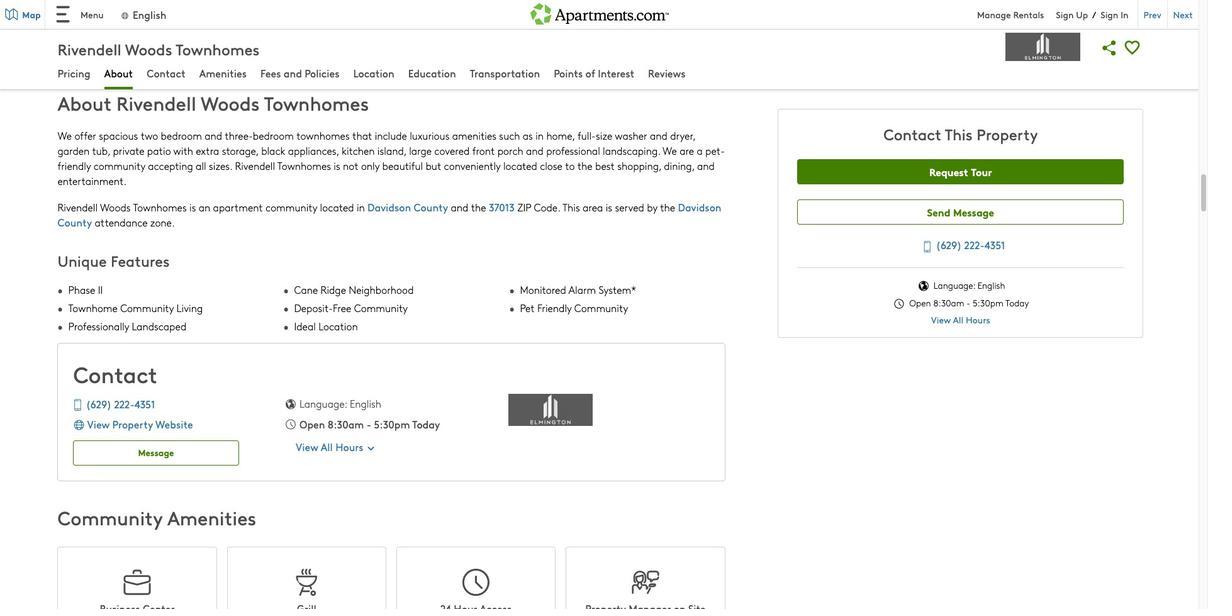 Task type: vqa. For each thing, say whether or not it's contained in the screenshot.
Add a Property link
no



Task type: locate. For each thing, give the bounding box(es) containing it.
contact down professionally
[[73, 359, 157, 389]]

location right policies
[[353, 66, 394, 80]]

property up the message button
[[112, 418, 153, 431]]

0 vertical spatial located
[[503, 160, 537, 173]]

we left are on the top right of page
[[663, 144, 677, 158]]

to right subject
[[183, 39, 192, 51]]

woods down amenities button
[[201, 90, 260, 116]]

(629) up view property website link
[[86, 397, 112, 411]]

best
[[595, 160, 615, 173]]

1 vertical spatial -
[[367, 418, 371, 431]]

prices
[[64, 39, 87, 51]]

community amenities
[[58, 505, 256, 531]]

and down as
[[526, 144, 544, 158]]

8:30am
[[934, 297, 965, 309], [328, 418, 364, 431]]

1 vertical spatial contact
[[884, 123, 942, 144]]

1 horizontal spatial footage
[[262, 59, 293, 71]]

0 vertical spatial 4351
[[985, 238, 1006, 252]]

is inside we offer spacious two bedroom and three-bedroom townhomes that include luxurious amenities such as in home, full-size washer and dryer, garden tub, private patio with extra storage, black appliances, kitchen island, large covered front porch and professional landscaping. we are a pet- friendly community accepting all sizes. rivendell townhomes is not only beautiful but conveniently located close to the best shopping, dining, and entertainment.
[[334, 160, 340, 173]]

(629) 222-4351 link down send message 'button'
[[917, 236, 1006, 255]]

2 vertical spatial woods
[[100, 201, 131, 214]]

approximate.
[[303, 59, 356, 71]]

property
[[977, 123, 1038, 144], [112, 418, 153, 431]]

0 vertical spatial (629)
[[936, 238, 962, 252]]

1 vertical spatial (629)
[[86, 397, 112, 411]]

website
[[155, 418, 193, 431]]

prev
[[1144, 8, 1162, 20]]

view property website
[[87, 418, 193, 431]]

0 horizontal spatial (629) 222-4351 link
[[69, 397, 155, 411]]

all down language:                                     english
[[321, 440, 333, 454]]

location down free
[[319, 320, 358, 333]]

woods inside the rivendell woods townhomes is an apartment community located in davidson county and the 37013 zip code. this area is served by the
[[100, 201, 131, 214]]

0 horizontal spatial in
[[357, 201, 365, 214]]

rivendell inside the rivendell woods townhomes is an apartment community located in davidson county and the 37013 zip code. this area is served by the
[[58, 201, 98, 214]]

and left 37013 link in the left top of the page
[[451, 201, 469, 214]]

apartments.com logo image
[[530, 0, 669, 24]]

0 vertical spatial english
[[133, 7, 166, 21]]

contact button
[[147, 66, 185, 82]]

townhomes up zone.
[[133, 201, 187, 214]]

townhomes inside the rivendell woods townhomes is an apartment community located in davidson county and the 37013 zip code. this area is served by the
[[133, 201, 187, 214]]

friendly
[[58, 160, 91, 173]]

and right fees
[[284, 66, 302, 80]]

0 vertical spatial community
[[94, 160, 145, 173]]

bedroom up with
[[161, 129, 202, 143]]

reviews
[[648, 66, 686, 80]]

4351 down send message 'button'
[[985, 238, 1006, 252]]

1 horizontal spatial 8:30am
[[934, 297, 965, 309]]

0 horizontal spatial davidson
[[368, 200, 411, 214]]

change
[[194, 39, 224, 51]]

(629) 222-4351 up view property website link
[[86, 397, 155, 411]]

1 horizontal spatial (629) 222-4351
[[936, 238, 1006, 252]]

professional
[[546, 144, 600, 158]]

1 horizontal spatial property
[[977, 123, 1038, 144]]

bedroom
[[161, 129, 202, 143], [253, 129, 294, 143]]

community
[[94, 160, 145, 173], [266, 201, 317, 214]]

1 vertical spatial property
[[112, 418, 153, 431]]

is left policies
[[295, 59, 301, 71]]

served
[[615, 201, 644, 214]]

footage down availability
[[94, 59, 125, 71]]

message down view property website at left bottom
[[138, 447, 174, 459]]

1 horizontal spatial in
[[536, 129, 544, 143]]

property up "tour" at the right top of page
[[977, 123, 1038, 144]]

private
[[113, 144, 144, 158]]

view all hours down language:                                     english
[[296, 440, 364, 454]]

the right by
[[660, 201, 675, 214]]

2 vertical spatial contact
[[73, 359, 157, 389]]

townhomes down the "appliances,"
[[277, 160, 331, 173]]

1 vertical spatial amenities
[[167, 505, 256, 531]]

request tour
[[930, 164, 993, 178]]

friendly
[[538, 302, 572, 315]]

this up request tour in the right top of the page
[[945, 123, 973, 144]]

(629) down send message 'button'
[[936, 238, 962, 252]]

displayed
[[192, 59, 230, 71]]

0 horizontal spatial view
[[87, 418, 110, 431]]

1 vertical spatial hours
[[336, 440, 364, 454]]

1 vertical spatial 4351
[[135, 397, 155, 411]]

0 horizontal spatial sign
[[1056, 8, 1074, 20]]

availability
[[107, 39, 150, 51]]

* left prices
[[58, 39, 62, 51]]

0 horizontal spatial view all hours
[[296, 440, 364, 454]]

townhome
[[68, 302, 118, 315]]

0 horizontal spatial (629)
[[86, 397, 112, 411]]

county down but
[[414, 200, 448, 214]]

4351 for the bottom '(629) 222-4351' 'link'
[[135, 397, 155, 411]]

open 8:30am - 5:30pm today down language:                                     english
[[300, 418, 440, 431]]

1 horizontal spatial the
[[578, 160, 593, 173]]

message right send
[[954, 204, 995, 219]]

1 vertical spatial in
[[357, 201, 365, 214]]

- down language: english
[[967, 297, 971, 309]]

2 footage from the left
[[262, 59, 293, 71]]

cane ridge neighborhood deposit-free community ideal location
[[294, 284, 414, 333]]

points of interest button
[[554, 66, 635, 82]]

1 vertical spatial english
[[978, 280, 1006, 292]]

rivendell down storage, on the left top of the page
[[235, 160, 275, 173]]

1 horizontal spatial bedroom
[[253, 129, 294, 143]]

2 horizontal spatial english
[[978, 280, 1006, 292]]

hours down language:                                     english
[[336, 440, 364, 454]]

222- up view property website link
[[114, 397, 135, 411]]

to down professional
[[565, 160, 575, 173]]

about
[[104, 66, 133, 80], [58, 90, 111, 116]]

rivendell inside we offer spacious two bedroom and three-bedroom townhomes that include luxurious amenities such as in home, full-size washer and dryer, garden tub, private patio with extra storage, black appliances, kitchen island, large covered front porch and professional landscaping. we are a pet- friendly community accepting all sizes. rivendell townhomes is not only beautiful but conveniently located close to the best shopping, dining, and entertainment.
[[235, 160, 275, 173]]

townhomes up displayed
[[176, 38, 260, 59]]

5:30pm down language:                                     english
[[374, 418, 410, 431]]

ridge
[[321, 284, 346, 297]]

0 vertical spatial open
[[910, 297, 931, 309]]

located inside we offer spacious two bedroom and three-bedroom townhomes that include luxurious amenities such as in home, full-size washer and dryer, garden tub, private patio with extra storage, black appliances, kitchen island, large covered front porch and professional landscaping. we are a pet- friendly community accepting all sizes. rivendell townhomes is not only beautiful but conveniently located close to the best shopping, dining, and entertainment.
[[503, 160, 537, 173]]

about down pricing button
[[58, 90, 111, 116]]

townhomes
[[176, 38, 260, 59], [264, 90, 369, 116], [277, 160, 331, 173], [133, 201, 187, 214]]

rivendell down the 'entertainment.'
[[58, 201, 98, 214]]

rivendell up the "square"
[[58, 38, 121, 59]]

1 horizontal spatial open 8:30am - 5:30pm today
[[907, 297, 1029, 309]]

view all hours
[[931, 314, 991, 326], [296, 440, 364, 454]]

2 horizontal spatial the
[[660, 201, 675, 214]]

davidson
[[368, 200, 411, 214], [678, 200, 722, 214]]

menu button
[[45, 0, 114, 29]]

english link
[[120, 7, 166, 21]]

bedroom up black
[[253, 129, 294, 143]]

education button
[[408, 66, 456, 82]]

0 vertical spatial all
[[953, 314, 964, 326]]

located
[[503, 160, 537, 173], [320, 201, 354, 214]]

in inside we offer spacious two bedroom and three-bedroom townhomes that include luxurious amenities such as in home, full-size washer and dryer, garden tub, private patio with extra storage, black appliances, kitchen island, large covered front porch and professional landscaping. we are a pet- friendly community accepting all sizes. rivendell townhomes is not only beautiful but conveniently located close to the best shopping, dining, and entertainment.
[[536, 129, 544, 143]]

8:30am down language:                                     english
[[328, 418, 364, 431]]

1 vertical spatial to
[[565, 160, 575, 173]]

1 vertical spatial message
[[138, 447, 174, 459]]

0 vertical spatial contact
[[147, 66, 185, 80]]

1 vertical spatial we
[[663, 144, 677, 158]]

three-
[[225, 129, 253, 143]]

4351 up view property website at left bottom
[[135, 397, 155, 411]]

0 horizontal spatial located
[[320, 201, 354, 214]]

the down professional
[[578, 160, 593, 173]]

1 * from the top
[[58, 39, 62, 51]]

1 vertical spatial 5:30pm
[[374, 418, 410, 431]]

0 vertical spatial to
[[183, 39, 192, 51]]

0 horizontal spatial bedroom
[[161, 129, 202, 143]]

to inside we offer spacious two bedroom and three-bedroom townhomes that include luxurious amenities such as in home, full-size washer and dryer, garden tub, private patio with extra storage, black appliances, kitchen island, large covered front porch and professional landscaping. we are a pet- friendly community accepting all sizes. rivendell townhomes is not only beautiful but conveniently located close to the best shopping, dining, and entertainment.
[[565, 160, 575, 173]]

1 horizontal spatial english
[[350, 397, 381, 411]]

* square footage definitions vary. displayed square footage is approximate.
[[58, 59, 356, 71]]

amenities
[[199, 66, 247, 80], [167, 505, 256, 531]]

all
[[196, 160, 206, 173]]

this left area
[[563, 201, 580, 214]]

located down "porch"
[[503, 160, 537, 173]]

community right apartment
[[266, 201, 317, 214]]

0 vertical spatial -
[[967, 297, 971, 309]]

but
[[426, 160, 441, 173]]

0 horizontal spatial (629) 222-4351
[[86, 397, 155, 411]]

1 vertical spatial located
[[320, 201, 354, 214]]

education
[[408, 66, 456, 80]]

contact for contact button
[[147, 66, 185, 80]]

subject
[[152, 39, 181, 51]]

1 horizontal spatial 4351
[[985, 238, 1006, 252]]

1 vertical spatial today
[[413, 418, 440, 431]]

language:
[[934, 280, 976, 292], [300, 397, 347, 411]]

manage rentals sign up / sign in
[[978, 8, 1129, 21]]

contact down rivendell woods townhomes
[[147, 66, 185, 80]]

1 vertical spatial open
[[300, 418, 325, 431]]

2 davidson county link from the left
[[368, 200, 448, 214]]

view all hours button
[[296, 440, 376, 454]]

woods for rivendell woods townhomes
[[125, 38, 172, 59]]

5:30pm down language: english
[[973, 297, 1004, 309]]

1 vertical spatial 8:30am
[[328, 418, 364, 431]]

1 horizontal spatial we
[[663, 144, 677, 158]]

1 horizontal spatial all
[[953, 314, 964, 326]]

open 8:30am - 5:30pm today
[[907, 297, 1029, 309], [300, 418, 440, 431]]

located inside the rivendell woods townhomes is an apartment community located in davidson county and the 37013 zip code. this area is served by the
[[320, 201, 354, 214]]

dryer,
[[670, 129, 696, 143]]

and left dryer,
[[650, 129, 668, 143]]

- down language:                                     english
[[367, 418, 371, 431]]

4351 for top '(629) 222-4351' 'link'
[[985, 238, 1006, 252]]

0 horizontal spatial open 8:30am - 5:30pm today
[[300, 418, 440, 431]]

message inside button
[[138, 447, 174, 459]]

in right as
[[536, 129, 544, 143]]

* left the "square"
[[58, 59, 62, 71]]

(629) 222-4351 down send message 'button'
[[936, 238, 1006, 252]]

1 vertical spatial all
[[321, 440, 333, 454]]

2 * from the top
[[58, 59, 62, 71]]

contact up 'request'
[[884, 123, 942, 144]]

community down private
[[94, 160, 145, 173]]

*
[[58, 39, 62, 51], [58, 59, 62, 71]]

1 horizontal spatial hours
[[966, 314, 991, 326]]

0 horizontal spatial 222-
[[114, 397, 135, 411]]

1 vertical spatial community
[[266, 201, 317, 214]]

hours down language: english
[[966, 314, 991, 326]]

community
[[120, 302, 174, 315], [354, 302, 408, 315], [575, 302, 628, 315], [58, 505, 163, 531]]

and right prices
[[90, 39, 105, 51]]

1 sign from the left
[[1056, 8, 1074, 20]]

8:30am down language: english
[[934, 297, 965, 309]]

davidson inside the davidson county
[[678, 200, 722, 214]]

1 horizontal spatial view all hours
[[931, 314, 991, 326]]

open 8:30am - 5:30pm today down language: english
[[907, 297, 1029, 309]]

and down a
[[697, 160, 715, 173]]

0 horizontal spatial 4351
[[135, 397, 155, 411]]

rivendell
[[58, 38, 121, 59], [116, 90, 196, 116], [235, 160, 275, 173], [58, 201, 98, 214]]

davidson county link
[[58, 200, 722, 229], [368, 200, 448, 214]]

1 horizontal spatial language:
[[934, 280, 976, 292]]

community inside 'phase ii townhome community living professionally landscaped'
[[120, 302, 174, 315]]

0 horizontal spatial property
[[112, 418, 153, 431]]

sign in link
[[1101, 8, 1129, 20]]

0 vertical spatial language:
[[934, 280, 976, 292]]

1 horizontal spatial message
[[954, 204, 995, 219]]

1 vertical spatial *
[[58, 59, 62, 71]]

0 horizontal spatial community
[[94, 160, 145, 173]]

2 horizontal spatial view
[[931, 314, 951, 326]]

woods up the attendance
[[100, 201, 131, 214]]

dining,
[[664, 160, 695, 173]]

1 horizontal spatial community
[[266, 201, 317, 214]]

davidson down dining,
[[678, 200, 722, 214]]

this inside the rivendell woods townhomes is an apartment community located in davidson county and the 37013 zip code. this area is served by the
[[563, 201, 580, 214]]

2 bedroom from the left
[[253, 129, 294, 143]]

of
[[586, 66, 595, 80]]

davidson down beautiful
[[368, 200, 411, 214]]

located down the not
[[320, 201, 354, 214]]

view all hours down language: english
[[931, 314, 991, 326]]

full-
[[578, 129, 596, 143]]

0 vertical spatial 222-
[[965, 238, 985, 252]]

landscaped
[[132, 320, 186, 333]]

0 horizontal spatial today
[[413, 418, 440, 431]]

0 horizontal spatial footage
[[94, 59, 125, 71]]

property management company logo image
[[1006, 33, 1081, 61], [508, 394, 593, 426]]

county up unique
[[58, 216, 92, 229]]

in down 'only'
[[357, 201, 365, 214]]

0 vertical spatial in
[[536, 129, 544, 143]]

1 horizontal spatial today
[[1006, 297, 1029, 309]]

english for language: english
[[978, 280, 1006, 292]]

location
[[353, 66, 394, 80], [319, 320, 358, 333]]

policies
[[305, 66, 340, 80]]

accepting
[[148, 160, 193, 173]]

fees and policies button
[[261, 66, 340, 82]]

we offer spacious two bedroom and three-bedroom townhomes that include luxurious amenities such as in home, full-size washer and dryer, garden tub, private patio with extra storage, black appliances, kitchen island, large covered front porch and professional landscaping. we are a pet- friendly community accepting all sizes. rivendell townhomes is not only beautiful but conveniently located close to the best shopping, dining, and entertainment.
[[58, 129, 725, 188]]

is left the not
[[334, 160, 340, 173]]

0 horizontal spatial english
[[133, 7, 166, 21]]

222- down send message 'button'
[[965, 238, 985, 252]]

2 davidson from the left
[[678, 200, 722, 214]]

(629) 222-4351 link up view property website link
[[69, 397, 155, 411]]

4351
[[985, 238, 1006, 252], [135, 397, 155, 411]]

square
[[64, 59, 92, 71]]

0 horizontal spatial all
[[321, 440, 333, 454]]

footage down notice.
[[262, 59, 293, 71]]

1 vertical spatial 222-
[[114, 397, 135, 411]]

we up garden
[[58, 129, 72, 143]]

the left 37013
[[471, 201, 486, 214]]

1 davidson county link from the left
[[58, 200, 722, 229]]

sign left up at the top right of page
[[1056, 8, 1074, 20]]

all down language: english
[[953, 314, 964, 326]]

pet
[[520, 302, 535, 315]]

0 horizontal spatial 5:30pm
[[374, 418, 410, 431]]

about button
[[104, 66, 133, 82]]

1 horizontal spatial (629)
[[936, 238, 962, 252]]

0 horizontal spatial this
[[563, 201, 580, 214]]

storage,
[[222, 144, 259, 158]]

share listing image
[[1099, 37, 1121, 59]]

rivendell woods townhomes
[[58, 38, 260, 59]]

points
[[554, 66, 583, 80]]

0 vertical spatial 5:30pm
[[973, 297, 1004, 309]]

sign left in
[[1101, 8, 1119, 20]]

0 vertical spatial about
[[104, 66, 133, 80]]

tub,
[[92, 144, 110, 158]]

about down availability
[[104, 66, 133, 80]]

0 horizontal spatial to
[[183, 39, 192, 51]]

woods up definitions
[[125, 38, 172, 59]]

townhomes inside we offer spacious two bedroom and three-bedroom townhomes that include luxurious amenities such as in home, full-size washer and dryer, garden tub, private patio with extra storage, black appliances, kitchen island, large covered front porch and professional landscaping. we are a pet- friendly community accepting all sizes. rivendell townhomes is not only beautiful but conveniently located close to the best shopping, dining, and entertainment.
[[277, 160, 331, 173]]



Task type: describe. For each thing, give the bounding box(es) containing it.
0 vertical spatial hours
[[966, 314, 991, 326]]

37013 link
[[489, 200, 515, 214]]

0 vertical spatial we
[[58, 129, 72, 143]]

1 vertical spatial woods
[[201, 90, 260, 116]]

(629) for the bottom '(629) 222-4351' 'link'
[[86, 397, 112, 411]]

rentals
[[1014, 8, 1045, 20]]

send message button
[[798, 200, 1124, 225]]

amenities
[[452, 129, 497, 143]]

prev link
[[1138, 0, 1167, 29]]

the inside we offer spacious two bedroom and three-bedroom townhomes that include luxurious amenities such as in home, full-size washer and dryer, garden tub, private patio with extra storage, black appliances, kitchen island, large covered front porch and professional landscaping. we are a pet- friendly community accepting all sizes. rivendell townhomes is not only beautiful but conveniently located close to the best shopping, dining, and entertainment.
[[578, 160, 593, 173]]

is left an
[[189, 201, 196, 214]]

ideal
[[294, 320, 316, 333]]

system*
[[599, 284, 636, 297]]

notice.
[[259, 39, 286, 51]]

1 horizontal spatial -
[[967, 297, 971, 309]]

1 davidson from the left
[[368, 200, 411, 214]]

1 vertical spatial view
[[87, 418, 110, 431]]

living
[[177, 302, 203, 315]]

in
[[1121, 8, 1129, 20]]

message inside 'button'
[[954, 204, 995, 219]]

pricing
[[58, 66, 90, 80]]

sign up link
[[1056, 8, 1088, 20]]

points of interest
[[554, 66, 635, 80]]

entertainment.
[[58, 175, 127, 188]]

in inside the rivendell woods townhomes is an apartment community located in davidson county and the 37013 zip code. this area is served by the
[[357, 201, 365, 214]]

transportation
[[470, 66, 540, 80]]

washer
[[615, 129, 648, 143]]

by
[[647, 201, 658, 214]]

monitored
[[520, 284, 566, 297]]

davidson county
[[58, 200, 722, 229]]

attendance zone.
[[92, 216, 175, 229]]

manage
[[978, 8, 1011, 20]]

2 sign from the left
[[1101, 8, 1119, 20]]

pricing button
[[58, 66, 90, 82]]

(629) 222-4351 for top '(629) 222-4351' 'link'
[[936, 238, 1006, 252]]

deposit-
[[294, 302, 333, 315]]

english for language:                                     english
[[350, 397, 381, 411]]

0 horizontal spatial open
[[300, 418, 325, 431]]

unique
[[58, 251, 107, 271]]

0 horizontal spatial hours
[[336, 440, 364, 454]]

unique features
[[58, 251, 170, 271]]

contact this property
[[884, 123, 1038, 144]]

0 vertical spatial today
[[1006, 297, 1029, 309]]

square
[[233, 59, 259, 71]]

0 vertical spatial county
[[414, 200, 448, 214]]

townhomes down policies
[[264, 90, 369, 116]]

and inside the rivendell woods townhomes is an apartment community located in davidson county and the 37013 zip code. this area is served by the
[[451, 201, 469, 214]]

rivendell down contact button
[[116, 90, 196, 116]]

0 vertical spatial (629) 222-4351 link
[[917, 236, 1006, 255]]

zone.
[[150, 216, 175, 229]]

shopping,
[[618, 160, 662, 173]]

close
[[540, 160, 563, 173]]

phase ii townhome community living professionally landscaped
[[68, 284, 203, 333]]

features
[[111, 251, 170, 271]]

home,
[[547, 129, 575, 143]]

attendance
[[95, 216, 148, 229]]

is right area
[[606, 201, 612, 214]]

0 vertical spatial location
[[353, 66, 394, 80]]

and up the extra
[[205, 129, 222, 143]]

language:                                     english
[[300, 397, 381, 411]]

professionally
[[68, 320, 129, 333]]

map
[[22, 8, 41, 20]]

contact for contact this property
[[884, 123, 942, 144]]

county inside the davidson county
[[58, 216, 92, 229]]

only
[[361, 160, 380, 173]]

(629) 222-4351 for the bottom '(629) 222-4351' 'link'
[[86, 397, 155, 411]]

pet-
[[706, 144, 725, 158]]

map link
[[0, 0, 45, 29]]

size
[[596, 129, 613, 143]]

about for about button
[[104, 66, 133, 80]]

kitchen
[[342, 144, 375, 158]]

are
[[680, 144, 694, 158]]

menu
[[81, 8, 104, 21]]

alarm
[[569, 284, 596, 297]]

* for * prices and availability subject to change without notice.
[[58, 39, 62, 51]]

code.
[[534, 201, 560, 214]]

beautiful
[[382, 160, 423, 173]]

community inside the rivendell woods townhomes is an apartment community located in davidson county and the 37013 zip code. this area is served by the
[[266, 201, 317, 214]]

that
[[353, 129, 372, 143]]

1 footage from the left
[[94, 59, 125, 71]]

0 horizontal spatial -
[[367, 418, 371, 431]]

up
[[1077, 8, 1088, 20]]

0 horizontal spatial 8:30am
[[328, 418, 364, 431]]

0 vertical spatial amenities
[[199, 66, 247, 80]]

view property website link
[[71, 418, 193, 431]]

community inside we offer spacious two bedroom and three-bedroom townhomes that include luxurious amenities such as in home, full-size washer and dryer, garden tub, private patio with extra storage, black appliances, kitchen island, large covered front porch and professional landscaping. we are a pet- friendly community accepting all sizes. rivendell townhomes is not only beautiful but conveniently located close to the best shopping, dining, and entertainment.
[[94, 160, 145, 173]]

garden
[[58, 144, 90, 158]]

1 vertical spatial (629) 222-4351 link
[[69, 397, 155, 411]]

an
[[199, 201, 210, 214]]

a
[[697, 144, 703, 158]]

location inside "cane ridge neighborhood deposit-free community ideal location"
[[319, 320, 358, 333]]

and inside "button"
[[284, 66, 302, 80]]

send
[[928, 204, 951, 219]]

0 horizontal spatial the
[[471, 201, 486, 214]]

1 horizontal spatial this
[[945, 123, 973, 144]]

woods for rivendell woods townhomes is an apartment community located in davidson county and the 37013 zip code. this area is served by the
[[100, 201, 131, 214]]

0 vertical spatial view all hours
[[931, 314, 991, 326]]

222- for top '(629) 222-4351' 'link'
[[965, 238, 985, 252]]

request
[[930, 164, 969, 178]]

not
[[343, 160, 359, 173]]

0 vertical spatial open 8:30am - 5:30pm today
[[907, 297, 1029, 309]]

community inside monitored alarm system* pet friendly community
[[575, 302, 628, 315]]

island,
[[378, 144, 406, 158]]

location button
[[353, 66, 394, 82]]

community inside "cane ridge neighborhood deposit-free community ideal location"
[[354, 302, 408, 315]]

about for about rivendell woods townhomes
[[58, 90, 111, 116]]

language: for language:                                     english
[[300, 397, 347, 411]]

1 horizontal spatial 5:30pm
[[973, 297, 1004, 309]]

* prices and availability subject to change without notice.
[[58, 39, 286, 51]]

next
[[1174, 8, 1193, 20]]

ii
[[98, 284, 103, 297]]

black
[[261, 144, 285, 158]]

interest
[[598, 66, 635, 80]]

next link
[[1167, 0, 1199, 29]]

1 bedroom from the left
[[161, 129, 202, 143]]

free
[[333, 302, 351, 315]]

apartment
[[213, 201, 263, 214]]

spacious
[[99, 129, 138, 143]]

1 vertical spatial open 8:30am - 5:30pm today
[[300, 418, 440, 431]]

patio
[[147, 144, 171, 158]]

front
[[473, 144, 495, 158]]

extra
[[196, 144, 219, 158]]

area
[[583, 201, 603, 214]]

sizes.
[[209, 160, 232, 173]]

2 vertical spatial view
[[296, 440, 318, 454]]

(629) for top '(629) 222-4351' 'link'
[[936, 238, 962, 252]]

landscaping.
[[603, 144, 660, 158]]

* for * square footage definitions vary. displayed square footage is approximate.
[[58, 59, 62, 71]]

tour
[[971, 164, 993, 178]]

rivendell woods townhomes is an apartment community located in davidson county and the 37013 zip code. this area is served by the
[[58, 200, 678, 214]]

0 horizontal spatial property management company logo image
[[508, 394, 593, 426]]

appliances,
[[288, 144, 339, 158]]

1 horizontal spatial property management company logo image
[[1006, 33, 1081, 61]]

transportation button
[[470, 66, 540, 82]]

without
[[226, 39, 257, 51]]

222- for the bottom '(629) 222-4351' 'link'
[[114, 397, 135, 411]]

two
[[141, 129, 158, 143]]

1 horizontal spatial open
[[910, 297, 931, 309]]

language: for language: english
[[934, 280, 976, 292]]

porch
[[498, 144, 524, 158]]

reviews button
[[648, 66, 686, 82]]

0 vertical spatial view
[[931, 314, 951, 326]]



